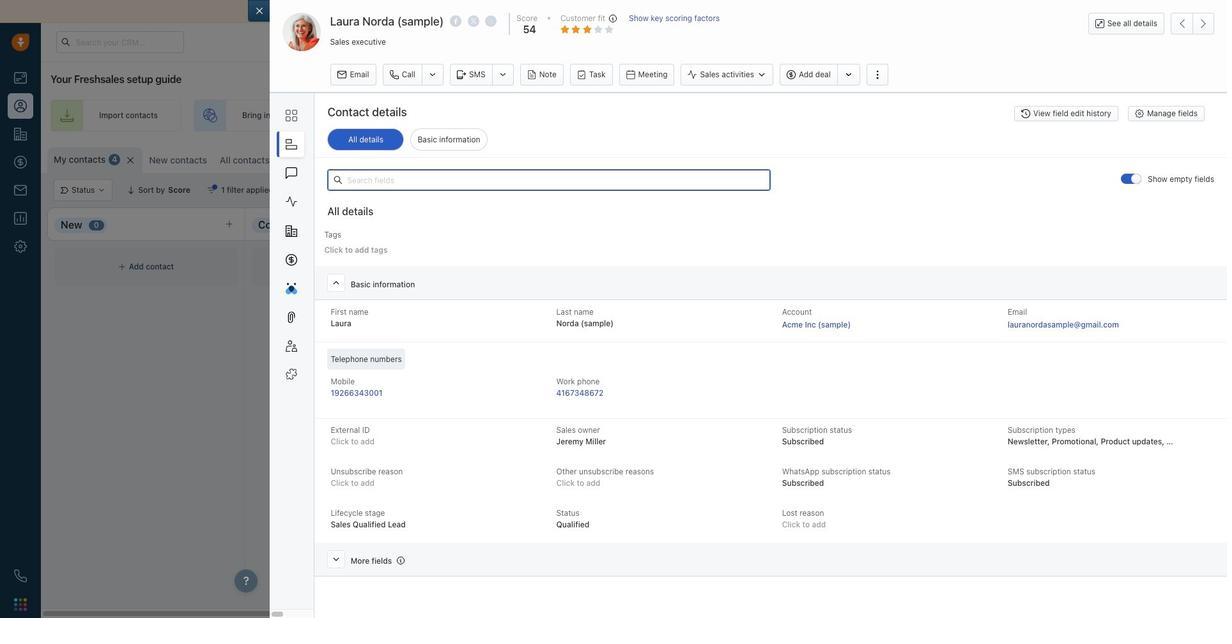 Task type: vqa. For each thing, say whether or not it's contained in the screenshot.
Enter number text field to the top
no



Task type: describe. For each thing, give the bounding box(es) containing it.
j image
[[655, 254, 670, 269]]

phone element
[[8, 564, 33, 589]]

phone image
[[14, 570, 27, 583]]

close image
[[1207, 8, 1215, 15]]

0 vertical spatial container_wx8msf4aqz5i3rn1 image
[[923, 154, 932, 163]]

2 container_wx8msf4aqz5i3rn1 image from the left
[[316, 263, 324, 271]]

1 container_wx8msf4aqz5i3rn1 image from the left
[[118, 263, 126, 271]]

0 horizontal spatial container_wx8msf4aqz5i3rn1 image
[[207, 186, 216, 195]]

Search fields text field
[[328, 170, 771, 191]]

3 container_wx8msf4aqz5i3rn1 image from the left
[[514, 263, 521, 271]]

2 horizontal spatial container_wx8msf4aqz5i3rn1 image
[[1124, 263, 1132, 271]]

Search your CRM... text field
[[56, 31, 184, 53]]



Task type: locate. For each thing, give the bounding box(es) containing it.
1 horizontal spatial container_wx8msf4aqz5i3rn1 image
[[316, 263, 324, 271]]

2 horizontal spatial container_wx8msf4aqz5i3rn1 image
[[514, 263, 521, 271]]

0 horizontal spatial container_wx8msf4aqz5i3rn1 image
[[118, 263, 126, 271]]

1 vertical spatial container_wx8msf4aqz5i3rn1 image
[[207, 186, 216, 195]]

freshworks switcher image
[[14, 599, 27, 612]]

container_wx8msf4aqz5i3rn1 image
[[923, 154, 932, 163], [207, 186, 216, 195], [1124, 263, 1132, 271]]

group
[[1042, 148, 1146, 169]]

2 vertical spatial container_wx8msf4aqz5i3rn1 image
[[1124, 263, 1132, 271]]

1 horizontal spatial container_wx8msf4aqz5i3rn1 image
[[923, 154, 932, 163]]

s image
[[861, 254, 876, 269]]

container_wx8msf4aqz5i3rn1 image
[[118, 263, 126, 271], [316, 263, 324, 271], [514, 263, 521, 271]]

dialog
[[248, 0, 1227, 619]]



